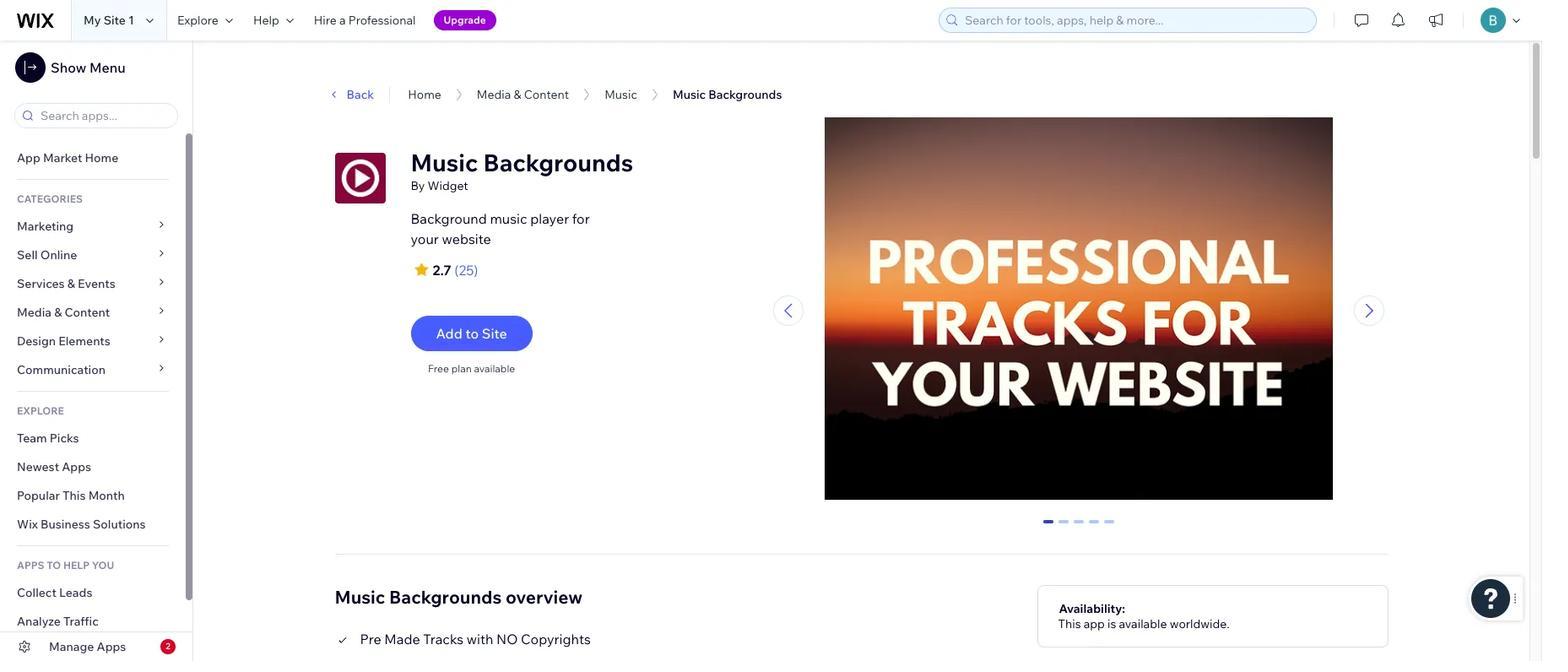 Task type: describe. For each thing, give the bounding box(es) containing it.
music backgrounds
[[673, 87, 782, 102]]

Search apps... field
[[35, 104, 172, 127]]

availability: this app is available worldwide.
[[1058, 601, 1230, 631]]

show menu button
[[15, 52, 126, 83]]

newest
[[17, 459, 59, 474]]

your
[[411, 230, 439, 247]]

& for services & events link on the left top of page
[[67, 276, 75, 291]]

hire a professional
[[314, 13, 416, 28]]

background
[[411, 210, 487, 227]]

marketing
[[17, 219, 74, 234]]

0 vertical spatial media & content
[[477, 87, 569, 102]]

newest apps link
[[0, 453, 186, 481]]

back
[[347, 87, 374, 102]]

professional
[[348, 13, 416, 28]]

sidebar element
[[0, 41, 193, 661]]

0 horizontal spatial widget
[[323, 69, 364, 84]]

sell online
[[17, 247, 77, 263]]

hire
[[314, 13, 337, 28]]

wix business solutions
[[17, 517, 146, 532]]

home link
[[408, 87, 441, 102]]

free plan available
[[428, 362, 515, 375]]

design elements
[[17, 333, 110, 349]]

worldwide.
[[1170, 616, 1230, 631]]

traffic
[[63, 614, 99, 629]]

online
[[40, 247, 77, 263]]

team picks
[[17, 431, 79, 446]]

this for popular
[[63, 488, 86, 503]]

events
[[78, 276, 115, 291]]

menu
[[89, 59, 126, 76]]

apps to help you
[[17, 559, 114, 572]]

you
[[92, 559, 114, 572]]

1 horizontal spatial home
[[408, 87, 441, 102]]

music backgrounds overview
[[335, 586, 583, 608]]

add to site button
[[411, 316, 533, 351]]

& for leftmost media & content 'link'
[[54, 305, 62, 320]]

backgrounds for music backgrounds
[[709, 87, 782, 102]]

collect leads
[[17, 585, 92, 600]]

month
[[88, 488, 125, 503]]

manage
[[49, 639, 94, 654]]

music link
[[605, 87, 637, 102]]

backgrounds for music backgrounds overview
[[389, 586, 502, 608]]

)
[[474, 262, 478, 279]]

by
[[411, 178, 425, 193]]

0 vertical spatial content
[[524, 87, 569, 102]]

business
[[41, 517, 90, 532]]

newest apps
[[17, 459, 91, 474]]

2 inside sidebar element
[[166, 641, 170, 652]]

with
[[467, 630, 493, 647]]

team
[[17, 431, 47, 446]]

manage apps
[[49, 639, 126, 654]]

communication link
[[0, 355, 186, 384]]

0 vertical spatial media & content link
[[477, 87, 569, 102]]

0
[[1046, 520, 1052, 535]]

2.7
[[433, 262, 451, 279]]

pre made tracks with no copyrights
[[360, 630, 591, 647]]

player
[[530, 210, 569, 227]]

apps
[[17, 559, 44, 572]]

help
[[63, 559, 90, 572]]

app market home
[[17, 150, 118, 165]]

my
[[84, 13, 101, 28]]

help button
[[243, 0, 304, 41]]

help
[[253, 13, 279, 28]]

collect leads link
[[0, 578, 186, 607]]

media & content inside 'link'
[[17, 305, 110, 320]]

music backgrounds logo image
[[335, 153, 385, 203]]

3
[[1091, 520, 1098, 535]]

0 horizontal spatial media & content link
[[0, 298, 186, 327]]

collect
[[17, 585, 56, 600]]

show menu
[[51, 59, 126, 76]]

services
[[17, 276, 65, 291]]

market
[[43, 150, 82, 165]]

music backgrounds by widget
[[411, 148, 633, 193]]



Task type: locate. For each thing, give the bounding box(es) containing it.
app
[[17, 150, 40, 165]]

0 vertical spatial site
[[104, 13, 126, 28]]

music
[[605, 87, 637, 102], [673, 87, 706, 102], [411, 148, 478, 177], [335, 586, 385, 608]]

available right "is"
[[1119, 616, 1167, 631]]

1 horizontal spatial media & content
[[477, 87, 569, 102]]

0 vertical spatial backgrounds
[[709, 87, 782, 102]]

media & content
[[477, 87, 569, 102], [17, 305, 110, 320]]

2 left '3'
[[1076, 520, 1083, 535]]

availability:
[[1059, 601, 1126, 616]]

sell
[[17, 247, 38, 263]]

this for availability:
[[1058, 616, 1081, 631]]

1 horizontal spatial content
[[524, 87, 569, 102]]

home right the back
[[408, 87, 441, 102]]

Search for tools, apps, help & more... field
[[960, 8, 1311, 32]]

upgrade
[[444, 14, 486, 26]]

widget
[[323, 69, 364, 84], [428, 178, 468, 193]]

media & content link up music backgrounds by widget
[[477, 87, 569, 102]]

hire a professional link
[[304, 0, 426, 41]]

0 horizontal spatial 2
[[166, 641, 170, 652]]

popular this month link
[[0, 481, 186, 510]]

wix business solutions link
[[0, 510, 186, 539]]

0 horizontal spatial this
[[63, 488, 86, 503]]

add to site
[[436, 325, 507, 342]]

1 vertical spatial this
[[1058, 616, 1081, 631]]

media up design
[[17, 305, 52, 320]]

to
[[466, 325, 479, 342]]

widget inside music backgrounds by widget
[[428, 178, 468, 193]]

made
[[384, 630, 420, 647]]

1
[[128, 13, 134, 28], [1061, 520, 1067, 535]]

widget right by
[[428, 178, 468, 193]]

2 vertical spatial &
[[54, 305, 62, 320]]

0 vertical spatial apps
[[62, 459, 91, 474]]

0 vertical spatial this
[[63, 488, 86, 503]]

1 horizontal spatial 2
[[1076, 520, 1083, 535]]

home right "market"
[[85, 150, 118, 165]]

this
[[63, 488, 86, 503], [1058, 616, 1081, 631]]

1 horizontal spatial media
[[477, 87, 511, 102]]

0 vertical spatial available
[[474, 362, 515, 375]]

available right plan
[[474, 362, 515, 375]]

0 1 2 3 4
[[1046, 520, 1113, 535]]

explore
[[177, 13, 219, 28]]

1 vertical spatial available
[[1119, 616, 1167, 631]]

marketing link
[[0, 212, 186, 241]]

music
[[490, 210, 527, 227]]

show
[[51, 59, 86, 76]]

music inside button
[[673, 87, 706, 102]]

1 vertical spatial apps
[[97, 639, 126, 654]]

& up design elements
[[54, 305, 62, 320]]

analyze traffic link
[[0, 607, 186, 636]]

1 horizontal spatial media & content link
[[477, 87, 569, 102]]

0 vertical spatial 1
[[128, 13, 134, 28]]

1 horizontal spatial widget
[[428, 178, 468, 193]]

1 horizontal spatial available
[[1119, 616, 1167, 631]]

content left music "link" on the top
[[524, 87, 569, 102]]

0 horizontal spatial available
[[474, 362, 515, 375]]

copyrights
[[521, 630, 591, 647]]

0 vertical spatial home
[[408, 87, 441, 102]]

to
[[47, 559, 61, 572]]

categories
[[17, 193, 83, 205]]

music for music
[[605, 87, 637, 102]]

0 horizontal spatial home
[[85, 150, 118, 165]]

my site 1
[[84, 13, 134, 28]]

tracks
[[423, 630, 464, 647]]

site
[[104, 13, 126, 28], [482, 325, 507, 342]]

available inside availability: this app is available worldwide.
[[1119, 616, 1167, 631]]

0 horizontal spatial media & content
[[17, 305, 110, 320]]

music for music backgrounds overview
[[335, 586, 385, 608]]

0 horizontal spatial &
[[54, 305, 62, 320]]

0 vertical spatial 2
[[1076, 520, 1083, 535]]

for
[[572, 210, 590, 227]]

wix
[[17, 517, 38, 532]]

0 horizontal spatial 1
[[128, 13, 134, 28]]

elements
[[58, 333, 110, 349]]

1 horizontal spatial &
[[67, 276, 75, 291]]

0 horizontal spatial site
[[104, 13, 126, 28]]

media
[[477, 87, 511, 102], [17, 305, 52, 320]]

apps up popular this month
[[62, 459, 91, 474]]

this up wix business solutions
[[63, 488, 86, 503]]

1 horizontal spatial site
[[482, 325, 507, 342]]

media inside 'link'
[[17, 305, 52, 320]]

backgrounds inside button
[[709, 87, 782, 102]]

this inside sidebar element
[[63, 488, 86, 503]]

a
[[339, 13, 346, 28]]

solutions
[[93, 517, 146, 532]]

apps for newest apps
[[62, 459, 91, 474]]

& left "events"
[[67, 276, 75, 291]]

media right home link
[[477, 87, 511, 102]]

sell online link
[[0, 241, 186, 269]]

analyze
[[17, 614, 61, 629]]

backgrounds for music backgrounds by widget
[[483, 148, 633, 177]]

1 right my at the left top
[[128, 13, 134, 28]]

1 vertical spatial media & content
[[17, 305, 110, 320]]

overview
[[506, 586, 583, 608]]

communication
[[17, 362, 108, 377]]

1 vertical spatial site
[[482, 325, 507, 342]]

music for music backgrounds
[[673, 87, 706, 102]]

music for music backgrounds by widget
[[411, 148, 478, 177]]

site right to
[[482, 325, 507, 342]]

music backgrounds preview 0 image
[[825, 117, 1333, 508]]

1 horizontal spatial 1
[[1061, 520, 1067, 535]]

1 vertical spatial 2
[[166, 641, 170, 652]]

analyze traffic
[[17, 614, 99, 629]]

backgrounds inside music backgrounds by widget
[[483, 148, 633, 177]]

(
[[454, 262, 459, 279]]

1 vertical spatial media
[[17, 305, 52, 320]]

services & events link
[[0, 269, 186, 298]]

0 vertical spatial &
[[514, 87, 521, 102]]

1 vertical spatial media & content link
[[0, 298, 186, 327]]

this left the app
[[1058, 616, 1081, 631]]

1 vertical spatial content
[[65, 305, 110, 320]]

1 horizontal spatial this
[[1058, 616, 1081, 631]]

widget up back button
[[323, 69, 364, 84]]

picks
[[50, 431, 79, 446]]

0 horizontal spatial content
[[65, 305, 110, 320]]

1 horizontal spatial apps
[[97, 639, 126, 654]]

0 vertical spatial media
[[477, 87, 511, 102]]

0 vertical spatial widget
[[323, 69, 364, 84]]

1 vertical spatial home
[[85, 150, 118, 165]]

app
[[1084, 616, 1105, 631]]

site inside button
[[482, 325, 507, 342]]

leads
[[59, 585, 92, 600]]

4
[[1106, 520, 1113, 535]]

background music player for your website
[[411, 210, 590, 247]]

media & content link down "events"
[[0, 298, 186, 327]]

popular
[[17, 488, 60, 503]]

website
[[442, 230, 491, 247]]

pre
[[360, 630, 381, 647]]

app market home link
[[0, 144, 186, 172]]

is
[[1108, 616, 1116, 631]]

home inside 'link'
[[85, 150, 118, 165]]

media & content up design elements
[[17, 305, 110, 320]]

1 right the 0
[[1061, 520, 1067, 535]]

back button
[[326, 87, 374, 102]]

0 horizontal spatial apps
[[62, 459, 91, 474]]

2 down analyze traffic link
[[166, 641, 170, 652]]

this inside availability: this app is available worldwide.
[[1058, 616, 1081, 631]]

content
[[524, 87, 569, 102], [65, 305, 110, 320]]

content up "elements"
[[65, 305, 110, 320]]

apps
[[62, 459, 91, 474], [97, 639, 126, 654]]

site right my at the left top
[[104, 13, 126, 28]]

2 vertical spatial backgrounds
[[389, 586, 502, 608]]

& inside 'link'
[[54, 305, 62, 320]]

backgrounds
[[709, 87, 782, 102], [483, 148, 633, 177], [389, 586, 502, 608]]

upgrade button
[[434, 10, 496, 30]]

0 horizontal spatial media
[[17, 305, 52, 320]]

popular this month
[[17, 488, 125, 503]]

2 horizontal spatial &
[[514, 87, 521, 102]]

design
[[17, 333, 56, 349]]

free
[[428, 362, 449, 375]]

& up music backgrounds by widget
[[514, 87, 521, 102]]

add
[[436, 325, 463, 342]]

explore
[[17, 404, 64, 417]]

content inside 'link'
[[65, 305, 110, 320]]

plan
[[451, 362, 472, 375]]

1 vertical spatial backgrounds
[[483, 148, 633, 177]]

1 vertical spatial &
[[67, 276, 75, 291]]

apps down analyze traffic link
[[97, 639, 126, 654]]

services & events
[[17, 276, 115, 291]]

music inside music backgrounds by widget
[[411, 148, 478, 177]]

1 vertical spatial widget
[[428, 178, 468, 193]]

no
[[496, 630, 518, 647]]

1 vertical spatial 1
[[1061, 520, 1067, 535]]

apps for manage apps
[[97, 639, 126, 654]]

media & content up music backgrounds by widget
[[477, 87, 569, 102]]

media & content link
[[477, 87, 569, 102], [0, 298, 186, 327]]

team picks link
[[0, 424, 186, 453]]



Task type: vqa. For each thing, say whether or not it's contained in the screenshot.
customers
no



